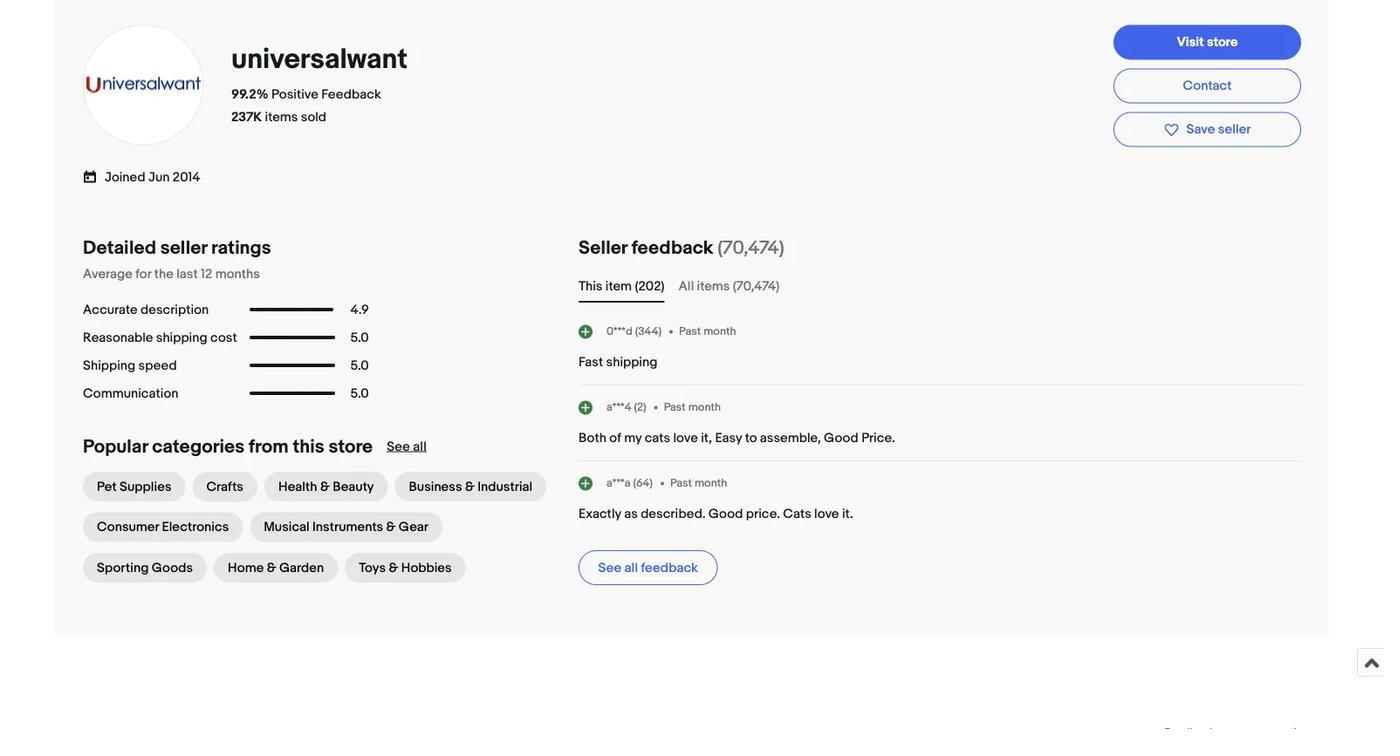 Task type: vqa. For each thing, say whether or not it's contained in the screenshot.
5.0 related to speed
yes



Task type: locate. For each thing, give the bounding box(es) containing it.
0 vertical spatial shipping
[[156, 330, 208, 346]]

love left it,
[[674, 430, 698, 446]]

see up the business
[[387, 439, 410, 455]]

see
[[387, 439, 410, 455], [598, 561, 622, 576]]

contact
[[1183, 78, 1232, 93]]

& for toys & hobbies
[[389, 561, 398, 576]]

seller up last
[[160, 237, 207, 259]]

assemble,
[[760, 430, 821, 446]]

visit store
[[1177, 34, 1238, 50]]

to
[[745, 430, 757, 446]]

health & beauty link
[[264, 472, 388, 502]]

supplies
[[120, 479, 172, 495]]

0 horizontal spatial see
[[387, 439, 410, 455]]

0 vertical spatial all
[[413, 439, 427, 455]]

home & garden
[[228, 561, 324, 576]]

1 vertical spatial month
[[689, 401, 721, 414]]

goods
[[152, 561, 193, 576]]

0 horizontal spatial good
[[709, 506, 743, 522]]

2 5.0 from the top
[[351, 358, 369, 374]]

reasonable
[[83, 330, 153, 346]]

1 horizontal spatial shipping
[[606, 354, 658, 370]]

0 horizontal spatial love
[[674, 430, 698, 446]]

3 5.0 from the top
[[351, 386, 369, 402]]

5.0
[[351, 330, 369, 346], [351, 358, 369, 374], [351, 386, 369, 402]]

0 vertical spatial past
[[679, 325, 701, 339]]

average
[[83, 266, 133, 282]]

industrial
[[478, 479, 533, 495]]

past month up it,
[[664, 401, 721, 414]]

past month
[[679, 325, 736, 339], [664, 401, 721, 414], [670, 477, 728, 490]]

good
[[824, 430, 859, 446], [709, 506, 743, 522]]

month for as
[[695, 477, 728, 490]]

hobbies
[[401, 561, 452, 576]]

a***a (64)
[[607, 477, 653, 490]]

month for shipping
[[704, 325, 736, 339]]

0 vertical spatial seller
[[1219, 122, 1252, 137]]

it,
[[701, 430, 712, 446]]

1 horizontal spatial store
[[1207, 34, 1238, 50]]

past month for shipping
[[679, 325, 736, 339]]

& right toys
[[389, 561, 398, 576]]

0 horizontal spatial seller
[[160, 237, 207, 259]]

month down all items (70,474)
[[704, 325, 736, 339]]

consumer electronics
[[97, 520, 229, 536]]

store
[[1207, 34, 1238, 50], [329, 436, 373, 458]]

0 vertical spatial (70,474)
[[718, 237, 785, 259]]

item
[[606, 279, 632, 294]]

1 horizontal spatial see
[[598, 561, 622, 576]]

items right all
[[697, 279, 730, 294]]

past month up exactly as described.  good price. cats love it.
[[670, 477, 728, 490]]

99.2%
[[231, 87, 269, 103]]

accurate description
[[83, 302, 209, 318]]

0 horizontal spatial items
[[265, 110, 298, 125]]

cost
[[210, 330, 237, 346]]

2 vertical spatial 5.0
[[351, 386, 369, 402]]

it.
[[842, 506, 854, 522]]

0 vertical spatial 5.0
[[351, 330, 369, 346]]

positive
[[272, 87, 319, 103]]

0 vertical spatial love
[[674, 430, 698, 446]]

past month down all
[[679, 325, 736, 339]]

0 vertical spatial see
[[387, 439, 410, 455]]

month up it,
[[689, 401, 721, 414]]

save seller
[[1187, 122, 1252, 137]]

past for as
[[670, 477, 692, 490]]

items inside the '99.2% positive feedback 237k items sold'
[[265, 110, 298, 125]]

0 horizontal spatial all
[[413, 439, 427, 455]]

seller for detailed
[[160, 237, 207, 259]]

1 horizontal spatial all
[[625, 561, 638, 576]]

items down positive
[[265, 110, 298, 125]]

a***4 (2)
[[607, 401, 647, 414]]

1 vertical spatial shipping
[[606, 354, 658, 370]]

musical instruments & gear link
[[250, 513, 443, 543]]

shipping down description
[[156, 330, 208, 346]]

of
[[610, 430, 621, 446]]

1 vertical spatial see
[[598, 561, 622, 576]]

2 vertical spatial past
[[670, 477, 692, 490]]

cats
[[783, 506, 812, 522]]

speed
[[138, 358, 177, 374]]

2014
[[173, 170, 200, 186]]

business & industrial
[[409, 479, 533, 495]]

described.
[[641, 506, 706, 522]]

fast
[[579, 354, 603, 370]]

1 vertical spatial past
[[664, 401, 686, 414]]

past month for of
[[664, 401, 721, 414]]

electronics
[[162, 520, 229, 536]]

past up described.
[[670, 477, 692, 490]]

seller inside button
[[1219, 122, 1252, 137]]

last
[[177, 266, 198, 282]]

2 vertical spatial month
[[695, 477, 728, 490]]

past right the (2)
[[664, 401, 686, 414]]

store right visit
[[1207, 34, 1238, 50]]

(70,474) right all
[[733, 279, 780, 294]]

shipping for reasonable
[[156, 330, 208, 346]]

1 vertical spatial seller
[[160, 237, 207, 259]]

all down as
[[625, 561, 638, 576]]

items
[[265, 110, 298, 125], [697, 279, 730, 294]]

love left it.
[[815, 506, 839, 522]]

& for health & beauty
[[320, 479, 330, 495]]

feedback up all
[[632, 237, 714, 259]]

consumer electronics link
[[83, 513, 243, 543]]

1 horizontal spatial good
[[824, 430, 859, 446]]

categories
[[152, 436, 245, 458]]

0 vertical spatial store
[[1207, 34, 1238, 50]]

see for see all feedback
[[598, 561, 622, 576]]

this
[[293, 436, 324, 458]]

0 vertical spatial good
[[824, 430, 859, 446]]

sporting
[[97, 561, 149, 576]]

feedback down described.
[[641, 561, 698, 576]]

& right home
[[267, 561, 276, 576]]

see for see all
[[387, 439, 410, 455]]

shipping down 0***d (344)
[[606, 354, 658, 370]]

all for see all feedback
[[625, 561, 638, 576]]

a***a
[[607, 477, 631, 490]]

1 vertical spatial love
[[815, 506, 839, 522]]

all up the business
[[413, 439, 427, 455]]

&
[[320, 479, 330, 495], [465, 479, 475, 495], [386, 520, 396, 536], [267, 561, 276, 576], [389, 561, 398, 576]]

& right the business
[[465, 479, 475, 495]]

1 5.0 from the top
[[351, 330, 369, 346]]

musical instruments & gear
[[264, 520, 429, 536]]

feedback
[[632, 237, 714, 259], [641, 561, 698, 576]]

(70,474) up all items (70,474)
[[718, 237, 785, 259]]

save seller button
[[1114, 112, 1302, 147]]

health & beauty
[[278, 479, 374, 495]]

12
[[201, 266, 212, 282]]

1 vertical spatial store
[[329, 436, 373, 458]]

(202)
[[635, 279, 665, 294]]

love
[[674, 430, 698, 446], [815, 506, 839, 522]]

& for home & garden
[[267, 561, 276, 576]]

seller right save
[[1219, 122, 1252, 137]]

price.
[[862, 430, 896, 446]]

all
[[679, 279, 694, 294]]

see down exactly
[[598, 561, 622, 576]]

0 vertical spatial month
[[704, 325, 736, 339]]

& right health
[[320, 479, 330, 495]]

visit store link
[[1114, 25, 1302, 60]]

1 vertical spatial feedback
[[641, 561, 698, 576]]

past right the (344)
[[679, 325, 701, 339]]

store up "beauty"
[[329, 436, 373, 458]]

month for of
[[689, 401, 721, 414]]

joined jun 2014
[[105, 170, 200, 186]]

consumer
[[97, 520, 159, 536]]

(70,474) for all items (70,474)
[[733, 279, 780, 294]]

seller
[[1219, 122, 1252, 137], [160, 237, 207, 259]]

1 vertical spatial all
[[625, 561, 638, 576]]

0 vertical spatial past month
[[679, 325, 736, 339]]

cats
[[645, 430, 671, 446]]

2 vertical spatial past month
[[670, 477, 728, 490]]

save
[[1187, 122, 1216, 137]]

sporting goods link
[[83, 554, 207, 583]]

(64)
[[633, 477, 653, 490]]

1 vertical spatial 5.0
[[351, 358, 369, 374]]

0 horizontal spatial store
[[329, 436, 373, 458]]

month up exactly as described.  good price. cats love it.
[[695, 477, 728, 490]]

1 vertical spatial items
[[697, 279, 730, 294]]

tab list
[[579, 277, 1302, 296]]

1 vertical spatial past month
[[664, 401, 721, 414]]

1 horizontal spatial seller
[[1219, 122, 1252, 137]]

month
[[704, 325, 736, 339], [689, 401, 721, 414], [695, 477, 728, 490]]

0 horizontal spatial shipping
[[156, 330, 208, 346]]

ratings
[[211, 237, 271, 259]]

shipping for fast
[[606, 354, 658, 370]]

1 vertical spatial (70,474)
[[733, 279, 780, 294]]

0 vertical spatial items
[[265, 110, 298, 125]]



Task type: describe. For each thing, give the bounding box(es) containing it.
all items (70,474)
[[679, 279, 780, 294]]

joined
[[105, 170, 146, 186]]

health
[[278, 479, 317, 495]]

beauty
[[333, 479, 374, 495]]

1 vertical spatial good
[[709, 506, 743, 522]]

(2)
[[634, 401, 647, 414]]

5.0 for shipping
[[351, 330, 369, 346]]

months
[[215, 266, 260, 282]]

pet supplies link
[[83, 472, 186, 502]]

detailed
[[83, 237, 156, 259]]

exactly as described.  good price. cats love it.
[[579, 506, 854, 522]]

past for of
[[664, 401, 686, 414]]

see all feedback link
[[579, 551, 718, 586]]

universalwant
[[231, 42, 408, 76]]

my
[[624, 430, 642, 446]]

average for the last 12 months
[[83, 266, 260, 282]]

popular
[[83, 436, 148, 458]]

237k
[[231, 110, 262, 125]]

see all link
[[387, 439, 427, 455]]

shipping
[[83, 358, 136, 374]]

toys
[[359, 561, 386, 576]]

the
[[154, 266, 174, 282]]

detailed seller ratings
[[83, 237, 271, 259]]

0***d
[[607, 325, 633, 339]]

musical
[[264, 520, 310, 536]]

& for business & industrial
[[465, 479, 475, 495]]

communication
[[83, 386, 179, 402]]

accurate
[[83, 302, 138, 318]]

jun
[[148, 170, 170, 186]]

all for see all
[[413, 439, 427, 455]]

(344)
[[635, 325, 662, 339]]

exactly
[[579, 506, 622, 522]]

business
[[409, 479, 462, 495]]

crafts
[[207, 479, 244, 495]]

shipping speed
[[83, 358, 177, 374]]

instruments
[[313, 520, 383, 536]]

0 vertical spatial feedback
[[632, 237, 714, 259]]

reasonable shipping cost
[[83, 330, 237, 346]]

pet supplies
[[97, 479, 172, 495]]

seller feedback (70,474)
[[579, 237, 785, 259]]

feedback
[[322, 87, 381, 103]]

home
[[228, 561, 264, 576]]

description
[[141, 302, 209, 318]]

1 horizontal spatial love
[[815, 506, 839, 522]]

toys & hobbies link
[[345, 554, 466, 583]]

popular categories from this store
[[83, 436, 373, 458]]

see all
[[387, 439, 427, 455]]

garden
[[279, 561, 324, 576]]

for
[[135, 266, 151, 282]]

5.0 for speed
[[351, 358, 369, 374]]

sporting goods
[[97, 561, 193, 576]]

toys & hobbies
[[359, 561, 452, 576]]

universalwant link
[[231, 42, 414, 76]]

& left gear
[[386, 520, 396, 536]]

past for shipping
[[679, 325, 701, 339]]

as
[[624, 506, 638, 522]]

99.2% positive feedback 237k items sold
[[231, 87, 381, 125]]

business & industrial link
[[395, 472, 547, 502]]

seller for save
[[1219, 122, 1252, 137]]

past month for as
[[670, 477, 728, 490]]

(70,474) for seller feedback (70,474)
[[718, 237, 785, 259]]

price.
[[746, 506, 780, 522]]

contact link
[[1114, 68, 1302, 103]]

easy
[[715, 430, 742, 446]]

seller
[[579, 237, 628, 259]]

this item (202)
[[579, 279, 665, 294]]

1 horizontal spatial items
[[697, 279, 730, 294]]

text__icon wrapper image
[[83, 168, 105, 184]]

see all feedback
[[598, 561, 698, 576]]

sold
[[301, 110, 327, 125]]

fast shipping
[[579, 354, 658, 370]]

a***4
[[607, 401, 632, 414]]

universalwant image
[[82, 24, 204, 146]]

tab list containing this item (202)
[[579, 277, 1302, 296]]

both
[[579, 430, 607, 446]]

pet
[[97, 479, 117, 495]]

4.9
[[351, 302, 369, 318]]

store inside visit store link
[[1207, 34, 1238, 50]]



